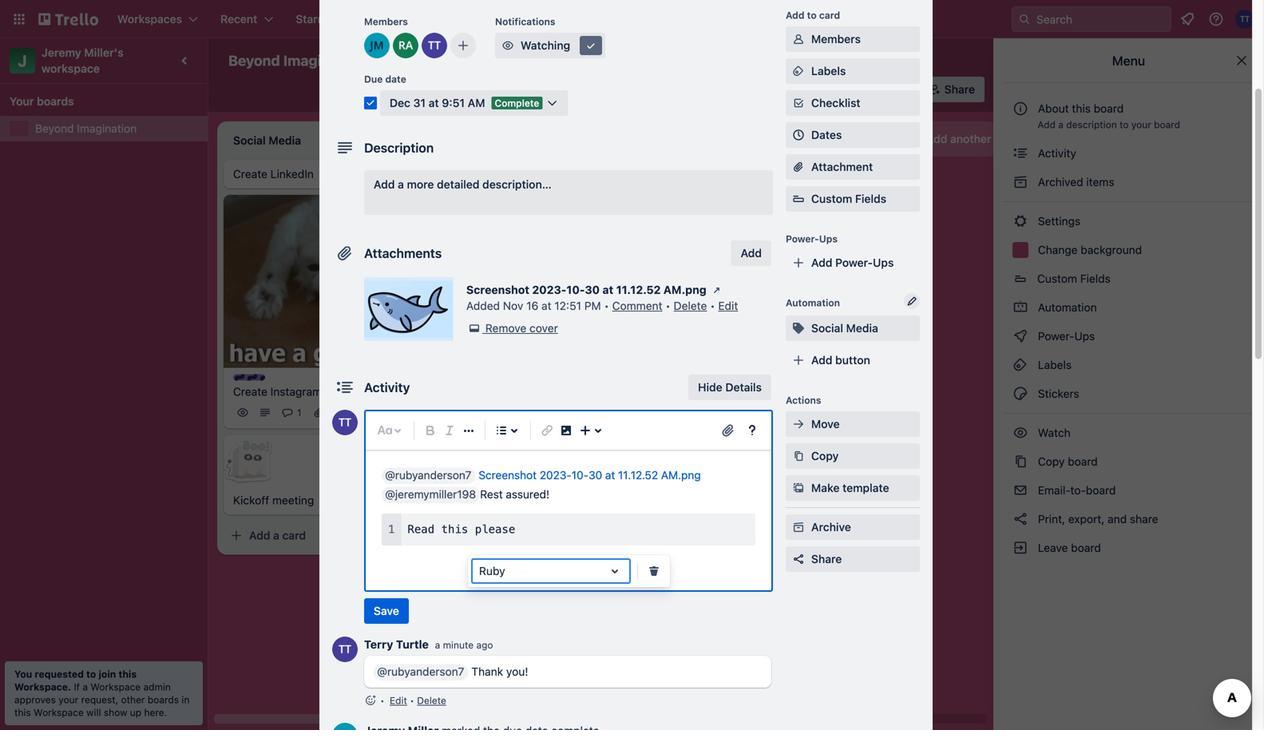 Task type: vqa. For each thing, say whether or not it's contained in the screenshot.
my trello board
no



Task type: describe. For each thing, give the bounding box(es) containing it.
request,
[[81, 694, 118, 706]]

9:51
[[442, 96, 465, 109]]

create button
[[463, 6, 518, 32]]

create for create linkedin
[[233, 167, 268, 181]]

1 vertical spatial workspace
[[91, 682, 141, 693]]

copy board link
[[1004, 449, 1255, 475]]

0 vertical spatial 11.12.52
[[617, 283, 661, 296]]

export,
[[1069, 513, 1105, 526]]

sm image for copy board "link"
[[1013, 454, 1029, 470]]

attach and insert link image
[[721, 423, 737, 439]]

sm image for "settings" link
[[1013, 213, 1029, 229]]

@jeremymiller198
[[385, 488, 476, 501]]

board down export,
[[1072, 541, 1102, 555]]

sm image for archive link on the bottom right
[[791, 519, 807, 535]]

cover
[[530, 322, 558, 335]]

1 vertical spatial delete link
[[417, 695, 447, 706]]

sm image for make template link
[[791, 480, 807, 496]]

sm image for email-to-board link
[[1013, 483, 1029, 499]]

1 vertical spatial add a card button
[[224, 523, 403, 549]]

am.png inside @rubyanderson7 screenshot 2023-10-30 at 11.12.52 am.png @jeremymiller198 rest assured!
[[662, 469, 701, 482]]

about
[[1039, 102, 1070, 115]]

terry turtle (terryturtle) image left terry at the bottom of the page
[[332, 637, 358, 662]]

1 horizontal spatial automation
[[1036, 301, 1098, 314]]

board
[[569, 54, 600, 67]]

create instagram
[[233, 385, 322, 399]]

visible
[[495, 54, 529, 67]]

0 horizontal spatial ups
[[820, 233, 838, 245]]

screenshot 2023-10-30 at 11.12.52 am.png link
[[479, 469, 701, 482]]

open image
[[606, 562, 625, 581]]

1 vertical spatial power-
[[836, 256, 873, 269]]

social
[[812, 322, 844, 335]]

add button
[[812, 354, 871, 367]]

your boards
[[10, 95, 74, 108]]

2 horizontal spatial card
[[820, 10, 841, 21]]

1 horizontal spatial delete
[[674, 299, 708, 312]]

edit for edit • delete
[[390, 695, 407, 706]]

thoughts
[[476, 167, 520, 178]]

workspace visible
[[433, 54, 529, 67]]

admin
[[143, 682, 171, 693]]

workspace
[[42, 62, 100, 75]]

board up "description" on the right
[[1094, 102, 1125, 115]]

board up the activity link at the right of the page
[[1155, 119, 1181, 130]]

0 vertical spatial add a card
[[476, 427, 533, 440]]

sm image for the remove cover link
[[467, 320, 483, 336]]

terry turtle (terryturtle) image for jeremy miller (jeremymiller198) image to the right
[[854, 78, 876, 101]]

imagination inside beyond imagination link
[[77, 122, 137, 135]]

sm image for watch link
[[1013, 425, 1029, 441]]

save
[[374, 604, 399, 618]]

Mark due date as complete checkbox
[[364, 97, 377, 109]]

turtle
[[396, 638, 429, 651]]

•
[[410, 695, 415, 706]]

2023- inside @rubyanderson7 screenshot 2023-10-30 at 11.12.52 am.png @jeremymiller198 rest assured!
[[540, 469, 572, 482]]

1 vertical spatial labels link
[[1004, 352, 1255, 378]]

copy for copy
[[812, 449, 839, 463]]

0 horizontal spatial share button
[[786, 547, 921, 572]]

0 vertical spatial am.png
[[664, 283, 707, 296]]

mark due date as complete image
[[364, 97, 377, 109]]

color: purple, title: none image
[[233, 375, 265, 381]]

fields for add to card
[[856, 192, 887, 205]]

0 vertical spatial share button
[[923, 77, 985, 102]]

workspace visible button
[[405, 48, 539, 74]]

@rubyanderson7 thank you!
[[377, 665, 529, 678]]

add another list
[[927, 132, 1011, 145]]

dates
[[812, 128, 843, 141]]

at up comment link
[[603, 283, 614, 296]]

and
[[1108, 513, 1128, 526]]

open help dialog image
[[743, 421, 762, 440]]

terry
[[364, 638, 393, 651]]

custom fields for menu
[[1038, 272, 1111, 285]]

custom for menu
[[1038, 272, 1078, 285]]

terry turtle a minute ago
[[364, 638, 493, 651]]

sm image for stickers link
[[1013, 386, 1029, 402]]

sm image for checklist link
[[791, 95, 807, 111]]

jeremy miller's workspace
[[42, 46, 127, 75]]

1 vertical spatial card
[[509, 427, 533, 440]]

primary element
[[0, 0, 1265, 38]]

watch
[[1036, 426, 1074, 439]]

read
[[408, 523, 435, 536]]

0 horizontal spatial edit link
[[390, 695, 407, 706]]

if
[[74, 682, 80, 693]]

11.12.52 inside @rubyanderson7 screenshot 2023-10-30 at 11.12.52 am.png @jeremymiller198 rest assured!
[[618, 469, 659, 482]]

Search field
[[1032, 7, 1171, 31]]

stickers
[[1036, 387, 1080, 400]]

more
[[407, 178, 434, 191]]

color: bold red, title: "thoughts" element
[[460, 166, 520, 178]]

workspace.
[[14, 682, 71, 693]]

read this please
[[408, 523, 516, 536]]

description
[[1067, 119, 1118, 130]]

your
[[10, 95, 34, 108]]

am
[[468, 96, 485, 109]]

other
[[121, 694, 145, 706]]

hide
[[699, 381, 723, 394]]

edit • delete
[[390, 695, 447, 706]]

social media
[[812, 322, 879, 335]]

sm image for the activity link at the right of the page
[[1013, 145, 1029, 161]]

terry turtle (terryturtle) image for jeremy miller (jeremymiller198) image to the left
[[380, 403, 400, 422]]

1 horizontal spatial ruby anderson (rubyanderson7) image
[[896, 78, 918, 101]]

0 horizontal spatial add a card
[[249, 529, 306, 542]]

add button button
[[786, 348, 921, 373]]

fields for menu
[[1081, 272, 1111, 285]]

details
[[726, 381, 762, 394]]

your inside the about this board add a description to your board
[[1132, 119, 1152, 130]]

0 horizontal spatial labels
[[812, 64, 847, 78]]

open information menu image
[[1209, 11, 1225, 27]]

1 vertical spatial members
[[812, 32, 861, 46]]

0 vertical spatial activity
[[1036, 147, 1077, 160]]

archived items
[[1036, 175, 1115, 189]]

a right more formatting icon
[[500, 427, 507, 440]]

due
[[364, 74, 383, 85]]

template
[[843, 481, 890, 495]]

description…
[[483, 178, 552, 191]]

a inside the add a more detailed description… link
[[398, 178, 404, 191]]

0 horizontal spatial power-
[[786, 233, 820, 245]]

notifications
[[495, 16, 556, 27]]

create linkedin
[[233, 167, 314, 181]]

create for create
[[473, 12, 508, 26]]

custom fields button for menu
[[1004, 266, 1255, 292]]

copy link
[[786, 443, 921, 469]]

checklist link
[[786, 90, 921, 116]]

0 vertical spatial screenshot
[[467, 283, 530, 296]]

nov
[[503, 299, 524, 312]]

hide details
[[699, 381, 762, 394]]

watching button
[[495, 33, 606, 58]]

a down kickoff meeting
[[273, 529, 280, 542]]

remove cover
[[486, 322, 558, 335]]

terry turtle (terryturtle) image down create instagram link
[[332, 410, 358, 436]]

copy for copy board
[[1039, 455, 1065, 468]]

0 notifications image
[[1179, 10, 1198, 29]]

sm image for copy link
[[791, 448, 807, 464]]

sm image for print, export, and share link on the bottom right of page
[[1013, 511, 1029, 527]]

sm image for automation link
[[1013, 300, 1029, 316]]

change background link
[[1004, 237, 1255, 263]]

minute
[[443, 640, 474, 651]]

settings link
[[1004, 209, 1255, 234]]

screenshot inside @rubyanderson7 screenshot 2023-10-30 at 11.12.52 am.png @jeremymiller198 rest assured!
[[479, 469, 537, 482]]

0 vertical spatial 10-
[[567, 283, 585, 296]]

archive
[[812, 521, 852, 534]]

your inside if a workspace admin approves your request, other boards in this workspace will show up here.
[[59, 694, 79, 706]]

attachments
[[364, 246, 442, 261]]

share for leftmost share button
[[812, 553, 842, 566]]

move link
[[786, 412, 921, 437]]

0 horizontal spatial beyond imagination
[[35, 122, 137, 135]]

0 horizontal spatial card
[[283, 529, 306, 542]]

in
[[182, 694, 190, 706]]

up
[[130, 707, 142, 718]]

1 horizontal spatial add a card button
[[451, 421, 630, 446]]

0 horizontal spatial automation
[[786, 297, 841, 308]]

save button
[[364, 598, 409, 624]]

a minute ago link
[[435, 640, 493, 651]]

show
[[104, 707, 127, 718]]

0 vertical spatial 30
[[585, 283, 600, 296]]

1 vertical spatial activity
[[364, 380, 410, 395]]

social media button
[[786, 316, 921, 341]]

remove cover link
[[467, 320, 558, 336]]

2 1 from the left
[[329, 407, 333, 418]]

0 horizontal spatial power-ups
[[786, 233, 838, 245]]

dates button
[[786, 122, 921, 148]]

leave
[[1039, 541, 1069, 555]]

at inside @rubyanderson7 screenshot 2023-10-30 at 11.12.52 am.png @jeremymiller198 rest assured!
[[606, 469, 616, 482]]

beyond imagination link
[[35, 121, 198, 137]]

remove
[[486, 322, 527, 335]]

0 horizontal spatial labels link
[[786, 58, 921, 84]]

screenshot 2023-10-30 at 11.12.52 am.png
[[467, 283, 707, 296]]

another
[[951, 132, 992, 145]]

edit for edit
[[719, 299, 739, 312]]

menu
[[1113, 53, 1146, 68]]

make template link
[[786, 475, 921, 501]]

0 vertical spatial edit link
[[719, 299, 739, 312]]

filters button
[[781, 77, 842, 102]]

custom fields button for add to card
[[786, 191, 921, 207]]

0 horizontal spatial workspace
[[34, 707, 84, 718]]

1 horizontal spatial terry turtle (terryturtle) image
[[585, 387, 604, 406]]

add button
[[732, 241, 772, 266]]



Task type: locate. For each thing, give the bounding box(es) containing it.
11.12.52 down ruby anderson (rubyanderson7) image
[[618, 469, 659, 482]]

add members to card image
[[457, 38, 470, 54]]

sm image inside stickers link
[[1013, 386, 1029, 402]]

a
[[1059, 119, 1064, 130], [398, 178, 404, 191], [500, 427, 507, 440], [273, 529, 280, 542], [435, 640, 440, 651], [83, 682, 88, 693]]

a left more
[[398, 178, 404, 191]]

1 horizontal spatial labels link
[[1004, 352, 1255, 378]]

fields down change background
[[1081, 272, 1111, 285]]

0 vertical spatial imagination
[[284, 52, 365, 69]]

delete link right •
[[417, 695, 447, 706]]

meeting
[[272, 494, 314, 507]]

custom fields for add to card
[[812, 192, 887, 205]]

Board name text field
[[221, 48, 373, 74]]

to left join
[[86, 669, 96, 680]]

board link
[[542, 48, 610, 74]]

delete link right comment
[[674, 299, 708, 312]]

Main content area, start typing to enter text. text field
[[382, 466, 756, 575]]

thank
[[472, 665, 504, 678]]

power-ups inside power-ups link
[[1036, 330, 1099, 343]]

a down about
[[1059, 119, 1064, 130]]

create inside button
[[473, 12, 508, 26]]

media
[[847, 322, 879, 335]]

ruby anderson (rubyanderson7) image right jeremy miller (jeremymiller198) icon
[[393, 33, 419, 58]]

0 horizontal spatial terry turtle (terryturtle) image
[[380, 403, 400, 422]]

1 horizontal spatial fields
[[1081, 272, 1111, 285]]

1 vertical spatial edit link
[[390, 695, 407, 706]]

beyond
[[229, 52, 280, 69], [35, 122, 74, 135]]

rest
[[480, 488, 503, 501]]

0 vertical spatial 2023-
[[533, 283, 567, 296]]

1 vertical spatial 10-
[[572, 469, 589, 482]]

2 horizontal spatial power-
[[1039, 330, 1075, 343]]

copy up make
[[812, 449, 839, 463]]

leave board
[[1036, 541, 1102, 555]]

0 horizontal spatial imagination
[[77, 122, 137, 135]]

terry turtle (terryturtle) image down create instagram link
[[380, 403, 400, 422]]

labels link down the "members" link
[[786, 58, 921, 84]]

you
[[14, 669, 32, 680]]

sm image for the "members" link
[[791, 31, 807, 47]]

button
[[836, 354, 871, 367]]

to
[[808, 10, 817, 21], [1120, 119, 1129, 130], [86, 669, 96, 680]]

sm image inside power-ups link
[[1013, 328, 1029, 344]]

this inside the about this board add a description to your board
[[1073, 102, 1091, 115]]

sm image inside copy link
[[791, 448, 807, 464]]

a inside if a workspace admin approves your request, other boards in this workspace will show up here.
[[83, 682, 88, 693]]

imagination up due
[[284, 52, 365, 69]]

0 horizontal spatial ruby anderson (rubyanderson7) image
[[393, 33, 419, 58]]

copy up email- in the bottom right of the page
[[1039, 455, 1065, 468]]

2 horizontal spatial workspace
[[433, 54, 492, 67]]

imagination down 'your boards with 1 items' element
[[77, 122, 137, 135]]

0 vertical spatial custom
[[812, 192, 853, 205]]

1 horizontal spatial edit
[[719, 299, 739, 312]]

card up the "members" link
[[820, 10, 841, 21]]

1 vertical spatial power-ups
[[1036, 330, 1099, 343]]

this inside the "main content area, start typing to enter text." text field
[[442, 523, 468, 536]]

power- right add button
[[786, 233, 820, 245]]

0 vertical spatial delete link
[[674, 299, 708, 312]]

1 vertical spatial beyond imagination
[[35, 122, 137, 135]]

add a more detailed description… link
[[364, 170, 774, 215]]

1 vertical spatial custom fields button
[[1004, 266, 1255, 292]]

30 up pm
[[585, 283, 600, 296]]

sm image
[[791, 31, 807, 47], [583, 38, 599, 54], [791, 95, 807, 111], [709, 282, 725, 298], [791, 320, 807, 336], [1013, 328, 1029, 344], [1013, 386, 1029, 402], [1013, 425, 1029, 441], [791, 448, 807, 464], [1013, 483, 1029, 499], [791, 519, 807, 535], [1013, 540, 1029, 556]]

sm image
[[500, 38, 516, 54], [791, 63, 807, 79], [684, 77, 707, 99], [1013, 145, 1029, 161], [1013, 174, 1029, 190], [1013, 213, 1029, 229], [1013, 300, 1029, 316], [467, 320, 483, 336], [1013, 357, 1029, 373], [791, 416, 807, 432], [1013, 454, 1029, 470], [791, 480, 807, 496], [1013, 511, 1029, 527]]

sm image inside make template link
[[791, 480, 807, 496]]

date
[[386, 74, 407, 85]]

10- inside @rubyanderson7 screenshot 2023-10-30 at 11.12.52 am.png @jeremymiller198 rest assured!
[[572, 469, 589, 482]]

thinking link
[[460, 176, 646, 192]]

11.12.52 up comment
[[617, 283, 661, 296]]

31
[[414, 96, 426, 109]]

archived items link
[[1004, 169, 1255, 195]]

@rubyanderson7 up @jeremymiller198
[[385, 469, 472, 482]]

this right read
[[442, 523, 468, 536]]

board up "print, export, and share"
[[1087, 484, 1117, 497]]

sm image inside automation link
[[1013, 300, 1029, 316]]

sm image for "archived items" link
[[1013, 174, 1029, 190]]

sm image inside checklist link
[[791, 95, 807, 111]]

share
[[945, 83, 976, 96], [812, 553, 842, 566]]

delete right comment
[[674, 299, 708, 312]]

sm image inside "settings" link
[[1013, 213, 1029, 229]]

0 horizontal spatial delete link
[[417, 695, 447, 706]]

1 horizontal spatial boards
[[148, 694, 179, 706]]

2 vertical spatial power-
[[1039, 330, 1075, 343]]

custom down change
[[1038, 272, 1078, 285]]

1 vertical spatial delete
[[417, 695, 447, 706]]

members
[[364, 16, 408, 27], [812, 32, 861, 46]]

sm image inside the "members" link
[[791, 31, 807, 47]]

sm image inside email-to-board link
[[1013, 483, 1029, 499]]

add inside the about this board add a description to your board
[[1038, 119, 1056, 130]]

search image
[[1019, 13, 1032, 26]]

add a card button up @rubyanderson7 screenshot 2023-10-30 at 11.12.52 am.png @jeremymiller198 rest assured!
[[451, 421, 630, 446]]

members up jeremy miller (jeremymiller198) icon
[[364, 16, 408, 27]]

about this board add a description to your board
[[1038, 102, 1181, 130]]

1 horizontal spatial jeremy miller (jeremymiller198) image
[[607, 387, 626, 406]]

remove image
[[645, 562, 664, 581]]

2 vertical spatial create
[[233, 385, 268, 399]]

custom down the attachment on the right
[[812, 192, 853, 205]]

to up the "members" link
[[808, 10, 817, 21]]

due date
[[364, 74, 407, 85]]

approves
[[14, 694, 56, 706]]

linkedin
[[271, 167, 314, 181]]

1 horizontal spatial to
[[808, 10, 817, 21]]

create down color: purple, title: none icon
[[233, 385, 268, 399]]

move
[[812, 418, 840, 431]]

1 horizontal spatial custom fields button
[[1004, 266, 1255, 292]]

editor toolbar toolbar
[[372, 418, 766, 443]]

items
[[1087, 175, 1115, 189]]

here.
[[144, 707, 167, 718]]

boards inside if a workspace admin approves your request, other boards in this workspace will show up here.
[[148, 694, 179, 706]]

sm image inside move link
[[791, 416, 807, 432]]

beyond imagination
[[229, 52, 365, 69], [35, 122, 137, 135]]

labels up stickers on the right
[[1036, 358, 1072, 372]]

back to home image
[[38, 6, 98, 32]]

edit left •
[[390, 695, 407, 706]]

1 horizontal spatial custom fields
[[1038, 272, 1111, 285]]

sm image inside watch link
[[1013, 425, 1029, 441]]

1 vertical spatial edit
[[390, 695, 407, 706]]

add power-ups link
[[786, 250, 921, 276]]

join
[[99, 669, 116, 680]]

16
[[527, 299, 539, 312]]

1 horizontal spatial 1
[[329, 407, 333, 418]]

boards right your
[[37, 95, 74, 108]]

a inside terry turtle a minute ago
[[435, 640, 440, 651]]

0 horizontal spatial edit
[[390, 695, 407, 706]]

30 down the editor toolbar toolbar
[[589, 469, 603, 482]]

create from template… image
[[409, 530, 422, 542]]

actions
[[786, 395, 822, 406]]

create up workspace visible
[[473, 12, 508, 26]]

terry turtle (terryturtle) image inside primary element
[[1236, 10, 1255, 29]]

card left image
[[509, 427, 533, 440]]

0 vertical spatial delete
[[674, 299, 708, 312]]

0 vertical spatial power-
[[786, 233, 820, 245]]

custom fields button up automation link
[[1004, 266, 1255, 292]]

sm image for watching button at the left
[[500, 38, 516, 54]]

edit down add button
[[719, 299, 739, 312]]

board up to- in the right of the page
[[1068, 455, 1099, 468]]

add inside button
[[812, 354, 833, 367]]

at right 16
[[542, 299, 552, 312]]

beyond inside board name 'text field'
[[229, 52, 280, 69]]

custom for add to card
[[812, 192, 853, 205]]

0 horizontal spatial add a card button
[[224, 523, 403, 549]]

add reaction image
[[364, 693, 377, 709]]

0 horizontal spatial delete
[[417, 695, 447, 706]]

2 vertical spatial ups
[[1075, 330, 1096, 343]]

beyond imagination inside board name 'text field'
[[229, 52, 365, 69]]

1 horizontal spatial custom
[[1038, 272, 1078, 285]]

this right join
[[119, 669, 137, 680]]

30 inside @rubyanderson7 screenshot 2023-10-30 at 11.12.52 am.png @jeremymiller198 rest assured!
[[589, 469, 603, 482]]

ago
[[477, 640, 493, 651]]

your up the activity link at the right of the page
[[1132, 119, 1152, 130]]

1 vertical spatial ruby anderson (rubyanderson7) image
[[896, 78, 918, 101]]

jeremy miller (jeremymiller198) image left more formatting icon
[[403, 403, 422, 422]]

custom fields down change background
[[1038, 272, 1111, 285]]

sm image inside "archived items" link
[[1013, 174, 1029, 190]]

edit
[[719, 299, 739, 312], [390, 695, 407, 706]]

your down 'if'
[[59, 694, 79, 706]]

attachment
[[812, 160, 874, 173]]

checklist
[[812, 96, 861, 109]]

workspace inside button
[[433, 54, 492, 67]]

jeremy
[[42, 46, 81, 59]]

ruby anderson (rubyanderson7) image
[[630, 387, 649, 406]]

more formatting image
[[459, 421, 479, 440]]

custom fields button
[[786, 191, 921, 207], [1004, 266, 1255, 292]]

automation
[[786, 297, 841, 308], [1036, 301, 1098, 314]]

instagram
[[271, 385, 322, 399]]

comment link
[[613, 299, 663, 312]]

kickoff meeting
[[233, 494, 314, 507]]

1 vertical spatial labels
[[1036, 358, 1072, 372]]

custom
[[812, 192, 853, 205], [1038, 272, 1078, 285]]

workspace down join
[[91, 682, 141, 693]]

1 vertical spatial screenshot
[[479, 469, 537, 482]]

email-
[[1039, 484, 1071, 497]]

1 vertical spatial fields
[[1081, 272, 1111, 285]]

screenshot up added
[[467, 283, 530, 296]]

add power-ups
[[812, 256, 894, 269]]

0 vertical spatial ruby anderson (rubyanderson7) image
[[393, 33, 419, 58]]

email-to-board
[[1036, 484, 1117, 497]]

ruby
[[479, 565, 506, 578]]

2 horizontal spatial jeremy miller (jeremymiller198) image
[[875, 78, 897, 101]]

edit link down add button
[[719, 299, 739, 312]]

custom fields down create from template… image
[[812, 192, 887, 205]]

will
[[86, 707, 101, 718]]

sm image for power-ups link
[[1013, 328, 1029, 344]]

hide details link
[[689, 375, 772, 400]]

make template
[[812, 481, 890, 495]]

share down the archive
[[812, 553, 842, 566]]

0 horizontal spatial jeremy miller (jeremymiller198) image
[[403, 403, 422, 422]]

am.png
[[664, 283, 707, 296], [662, 469, 701, 482]]

make
[[812, 481, 840, 495]]

1 horizontal spatial beyond
[[229, 52, 280, 69]]

sm image inside watching button
[[500, 38, 516, 54]]

1 down create instagram link
[[329, 407, 333, 418]]

at right 31
[[429, 96, 439, 109]]

terry turtle (terryturtle) image left add members to card image
[[422, 33, 447, 58]]

1 1 from the left
[[297, 407, 302, 418]]

1 down instagram
[[297, 407, 302, 418]]

1 horizontal spatial power-ups
[[1036, 330, 1099, 343]]

email-to-board link
[[1004, 478, 1255, 503]]

1 vertical spatial beyond
[[35, 122, 74, 135]]

0 horizontal spatial beyond
[[35, 122, 74, 135]]

watching
[[521, 39, 571, 52]]

create left linkedin
[[233, 167, 268, 181]]

sm image inside copy board "link"
[[1013, 454, 1029, 470]]

fields
[[856, 192, 887, 205], [1081, 272, 1111, 285]]

0 horizontal spatial share
[[812, 553, 842, 566]]

sm image inside watching button
[[583, 38, 599, 54]]

add a card button
[[451, 421, 630, 446], [224, 523, 403, 549]]

power- up social media button at the top right
[[836, 256, 873, 269]]

sm image inside leave board link
[[1013, 540, 1029, 556]]

sm image inside print, export, and share link
[[1013, 511, 1029, 527]]

add a card down kickoff meeting
[[249, 529, 306, 542]]

terry turtle (terryturtle) image
[[1236, 10, 1255, 29], [422, 33, 447, 58], [332, 410, 358, 436], [332, 637, 358, 662]]

create from template… image
[[863, 174, 876, 187]]

1 vertical spatial 11.12.52
[[618, 469, 659, 482]]

copy board
[[1036, 455, 1099, 468]]

ups up add power-ups
[[820, 233, 838, 245]]

1 vertical spatial custom fields
[[1038, 272, 1111, 285]]

@rubyanderson7 for @rubyanderson7 thank you!
[[377, 665, 465, 678]]

1 vertical spatial custom
[[1038, 272, 1078, 285]]

this down approves
[[14, 707, 31, 718]]

copy inside "link"
[[1039, 455, 1065, 468]]

automation down change
[[1036, 301, 1098, 314]]

0 vertical spatial edit
[[719, 299, 739, 312]]

sm image inside the activity link
[[1013, 145, 1029, 161]]

a right 'if'
[[83, 682, 88, 693]]

leave board link
[[1004, 535, 1255, 561]]

this up "description" on the right
[[1073, 102, 1091, 115]]

@rubyanderson7 inside @rubyanderson7 screenshot 2023-10-30 at 11.12.52 am.png @jeremymiller198 rest assured!
[[385, 469, 472, 482]]

board inside "link"
[[1068, 455, 1099, 468]]

0 vertical spatial custom fields button
[[786, 191, 921, 207]]

boards inside 'your boards with 1 items' element
[[37, 95, 74, 108]]

0 vertical spatial your
[[1132, 119, 1152, 130]]

jeremy miller (jeremymiller198) image left ruby anderson (rubyanderson7) image
[[607, 387, 626, 406]]

add a card left image
[[476, 427, 533, 440]]

0 vertical spatial members
[[364, 16, 408, 27]]

terry turtle (terryturtle) image
[[854, 78, 876, 101], [585, 387, 604, 406], [380, 403, 400, 422]]

this inside if a workspace admin approves your request, other boards in this workspace will show up here.
[[14, 707, 31, 718]]

power-ups
[[786, 233, 838, 245], [1036, 330, 1099, 343]]

sm image for social media button at the top right
[[791, 320, 807, 336]]

to inside you requested to join this workspace.
[[86, 669, 96, 680]]

at down the editor toolbar toolbar
[[606, 469, 616, 482]]

sm image inside archive link
[[791, 519, 807, 535]]

2023- up added nov 16 at 12:51 pm
[[533, 283, 567, 296]]

workspace down approves
[[34, 707, 84, 718]]

2023- up assured!
[[540, 469, 572, 482]]

2023-
[[533, 283, 567, 296], [540, 469, 572, 482]]

1 horizontal spatial activity
[[1036, 147, 1077, 160]]

10-
[[567, 283, 585, 296], [572, 469, 589, 482]]

1 horizontal spatial labels
[[1036, 358, 1072, 372]]

j
[[18, 51, 27, 70]]

0 vertical spatial add a card button
[[451, 421, 630, 446]]

boards down admin on the left bottom of the page
[[148, 694, 179, 706]]

workspace
[[433, 54, 492, 67], [91, 682, 141, 693], [34, 707, 84, 718]]

members down add to card at the top of the page
[[812, 32, 861, 46]]

0 horizontal spatial copy
[[812, 449, 839, 463]]

1 horizontal spatial delete link
[[674, 299, 708, 312]]

share button up add another list
[[923, 77, 985, 102]]

10- down the editor toolbar toolbar
[[572, 469, 589, 482]]

1 vertical spatial imagination
[[77, 122, 137, 135]]

add a card button down the kickoff meeting link
[[224, 523, 403, 549]]

1 vertical spatial your
[[59, 694, 79, 706]]

attachment button
[[786, 154, 921, 180]]

0 vertical spatial share
[[945, 83, 976, 96]]

print, export, and share link
[[1004, 507, 1255, 532]]

power-ups up add power-ups
[[786, 233, 838, 245]]

0 vertical spatial card
[[820, 10, 841, 21]]

10- up 12:51
[[567, 283, 585, 296]]

share up add another list
[[945, 83, 976, 96]]

1 vertical spatial ups
[[873, 256, 894, 269]]

1 vertical spatial share
[[812, 553, 842, 566]]

0 vertical spatial to
[[808, 10, 817, 21]]

sm image inside social media button
[[791, 320, 807, 336]]

@rubyanderson7
[[385, 469, 472, 482], [377, 665, 465, 678]]

screenshot
[[467, 283, 530, 296], [479, 469, 537, 482]]

1 horizontal spatial share button
[[923, 77, 985, 102]]

ups down automation link
[[1075, 330, 1096, 343]]

imagination
[[284, 52, 365, 69], [77, 122, 137, 135]]

print,
[[1039, 513, 1066, 526]]

share for the topmost share button
[[945, 83, 976, 96]]

workspace down add members to card image
[[433, 54, 492, 67]]

lists image
[[492, 421, 511, 440]]

1 horizontal spatial beyond imagination
[[229, 52, 365, 69]]

edit link left •
[[390, 695, 407, 706]]

custom fields
[[812, 192, 887, 205], [1038, 272, 1111, 285]]

fields down create from template… image
[[856, 192, 887, 205]]

terry turtle (terryturtle) image up the editor toolbar toolbar
[[585, 387, 604, 406]]

card
[[820, 10, 841, 21], [509, 427, 533, 440], [283, 529, 306, 542]]

edit link
[[719, 299, 739, 312], [390, 695, 407, 706]]

1 vertical spatial create
[[233, 167, 268, 181]]

labels
[[812, 64, 847, 78], [1036, 358, 1072, 372]]

@rubyanderson7 for @rubyanderson7 screenshot 2023-10-30 at 11.12.52 am.png @jeremymiller198 rest assured!
[[385, 469, 472, 482]]

jeremy miller (jeremymiller198) image right checklist
[[875, 78, 897, 101]]

1 vertical spatial boards
[[148, 694, 179, 706]]

image image
[[557, 421, 576, 440]]

this inside you requested to join this workspace.
[[119, 669, 137, 680]]

sm image for move link
[[791, 416, 807, 432]]

1 horizontal spatial add a card
[[476, 427, 533, 440]]

2 vertical spatial to
[[86, 669, 96, 680]]

0 vertical spatial ups
[[820, 233, 838, 245]]

screenshot up rest
[[479, 469, 537, 482]]

imagination inside board name 'text field'
[[284, 52, 365, 69]]

jeremy miller (jeremymiller198) image
[[875, 78, 897, 101], [607, 387, 626, 406], [403, 403, 422, 422]]

share button down archive link on the bottom right
[[786, 547, 921, 572]]

0 horizontal spatial activity
[[364, 380, 410, 395]]

power- up stickers on the right
[[1039, 330, 1075, 343]]

0 horizontal spatial custom fields
[[812, 192, 887, 205]]

labels link up stickers link
[[1004, 352, 1255, 378]]

@rubyanderson7 down terry turtle a minute ago
[[377, 665, 465, 678]]

labels up filters
[[812, 64, 847, 78]]

added
[[467, 299, 500, 312]]

complete
[[495, 97, 540, 109]]

power-ups link
[[1004, 324, 1255, 349]]

automation up the social
[[786, 297, 841, 308]]

add
[[786, 10, 805, 21], [1038, 119, 1056, 130], [927, 132, 948, 145], [374, 178, 395, 191], [741, 247, 762, 260], [812, 256, 833, 269], [812, 354, 833, 367], [476, 427, 497, 440], [249, 529, 270, 542]]

star or unstar board image
[[382, 54, 395, 67]]

terry turtle (terryturtle) image right filters
[[854, 78, 876, 101]]

your boards with 1 items element
[[10, 92, 190, 111]]

you!
[[507, 665, 529, 678]]

beyond imagination down 'your boards with 1 items' element
[[35, 122, 137, 135]]

to inside the about this board add a description to your board
[[1120, 119, 1129, 130]]

to up the activity link at the right of the page
[[1120, 119, 1129, 130]]

beyond imagination up due
[[229, 52, 365, 69]]

create for create instagram
[[233, 385, 268, 399]]

archived
[[1039, 175, 1084, 189]]

1 horizontal spatial ups
[[873, 256, 894, 269]]

a inside the about this board add a description to your board
[[1059, 119, 1064, 130]]

1 vertical spatial add a card
[[249, 529, 306, 542]]

sm image for leave board link
[[1013, 540, 1029, 556]]

2 horizontal spatial ups
[[1075, 330, 1096, 343]]

1 vertical spatial 2023-
[[540, 469, 572, 482]]

1 vertical spatial am.png
[[662, 469, 701, 482]]

ruby anderson (rubyanderson7) image
[[393, 33, 419, 58], [896, 78, 918, 101]]

jeremy miller (jeremymiller198) image
[[364, 33, 390, 58]]

a left minute
[[435, 640, 440, 651]]

delete right •
[[417, 695, 447, 706]]

terry turtle (terryturtle) image right the open information menu 'image'
[[1236, 10, 1255, 29]]



